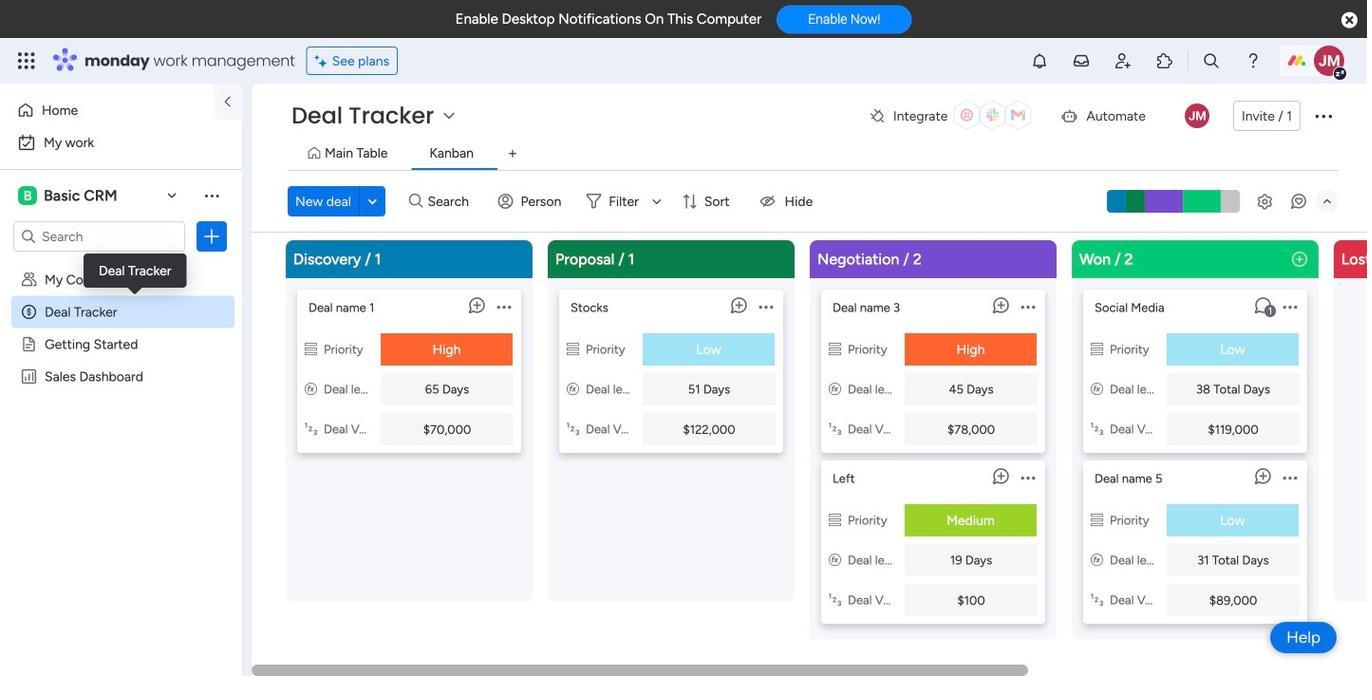 Task type: describe. For each thing, give the bounding box(es) containing it.
angle down image
[[368, 194, 377, 208]]

add view image
[[509, 147, 517, 161]]

jeremy miller image
[[1314, 46, 1345, 76]]

2 horizontal spatial v2 small numbers digit column outline image
[[1091, 593, 1104, 608]]

0 horizontal spatial v2 small numbers digit column outline image
[[305, 422, 317, 437]]

2 vertical spatial option
[[0, 263, 242, 266]]

Search in workspace field
[[40, 226, 159, 247]]

update feed image
[[1072, 51, 1091, 70]]

0 vertical spatial option
[[11, 95, 202, 125]]

Search field
[[423, 188, 480, 215]]

2 v2 status outline image from the left
[[829, 342, 842, 357]]

see plans image
[[315, 50, 332, 71]]

select product image
[[17, 51, 36, 70]]

1 horizontal spatial list box
[[822, 282, 1046, 624]]

new deal image
[[1291, 250, 1310, 269]]

1 horizontal spatial options image
[[1021, 289, 1036, 324]]

v2 search image
[[409, 191, 423, 212]]

collapse image
[[1320, 194, 1335, 209]]



Task type: locate. For each thing, give the bounding box(es) containing it.
tab list
[[288, 139, 1339, 170]]

v2 small numbers digit column outline image
[[829, 422, 842, 437], [1091, 422, 1104, 437], [829, 593, 842, 608]]

0 vertical spatial v2 function small outline image
[[305, 382, 317, 397]]

public board image
[[20, 335, 38, 353]]

0 vertical spatial options image
[[1313, 104, 1335, 127]]

list box for workspace options 'icon'
[[0, 260, 242, 649]]

workspace selection element
[[18, 184, 120, 207]]

1 vertical spatial options image
[[202, 227, 221, 246]]

1 horizontal spatial v2 small numbers digit column outline image
[[567, 422, 579, 437]]

2 horizontal spatial options image
[[1313, 104, 1335, 127]]

2 vertical spatial options image
[[1021, 289, 1036, 324]]

v2 status outline image
[[305, 342, 317, 357], [829, 342, 842, 357]]

v2 small numbers digit column outline image
[[305, 422, 317, 437], [567, 422, 579, 437], [1091, 593, 1104, 608]]

1 v2 status outline image from the left
[[305, 342, 317, 357]]

options image
[[497, 289, 511, 324], [759, 289, 774, 324], [1284, 289, 1298, 324], [1284, 460, 1298, 495]]

public dashboard image
[[20, 368, 38, 386]]

option
[[11, 95, 202, 125], [11, 127, 231, 158], [0, 263, 242, 266]]

invite members image
[[1114, 51, 1133, 70]]

0 horizontal spatial options image
[[202, 227, 221, 246]]

0 horizontal spatial v2 function small outline image
[[305, 382, 317, 397]]

1 vertical spatial option
[[11, 127, 231, 158]]

1 horizontal spatial v2 status outline image
[[829, 342, 842, 357]]

row group
[[282, 240, 1368, 665]]

notifications image
[[1031, 51, 1050, 70]]

2 horizontal spatial list box
[[1084, 282, 1308, 624]]

search everything image
[[1202, 51, 1221, 70]]

1 horizontal spatial v2 function small outline image
[[829, 553, 842, 568]]

monday marketplace image
[[1156, 51, 1175, 70]]

dapulse close image
[[1342, 11, 1358, 30]]

v2 function small outline image
[[567, 382, 579, 397], [829, 382, 842, 397], [1091, 382, 1104, 397], [1091, 553, 1104, 568]]

workspace image
[[18, 185, 37, 206]]

workspace options image
[[202, 186, 221, 205]]

v2 status outline image
[[567, 342, 579, 357], [1091, 342, 1104, 357], [829, 513, 842, 528], [1091, 513, 1104, 528]]

list box
[[0, 260, 242, 649], [822, 282, 1046, 624], [1084, 282, 1308, 624]]

help image
[[1244, 51, 1263, 70]]

1 vertical spatial v2 function small outline image
[[829, 553, 842, 568]]

tab
[[498, 139, 528, 169]]

jeremy miller image
[[1185, 104, 1210, 128]]

arrow down image
[[646, 190, 668, 213]]

v2 function small outline image
[[305, 382, 317, 397], [829, 553, 842, 568]]

options image
[[1313, 104, 1335, 127], [202, 227, 221, 246], [1021, 289, 1036, 324]]

list box for new deal image
[[1084, 282, 1308, 624]]

0 horizontal spatial v2 status outline image
[[305, 342, 317, 357]]

0 horizontal spatial list box
[[0, 260, 242, 649]]



Task type: vqa. For each thing, say whether or not it's contained in the screenshot.
,
no



